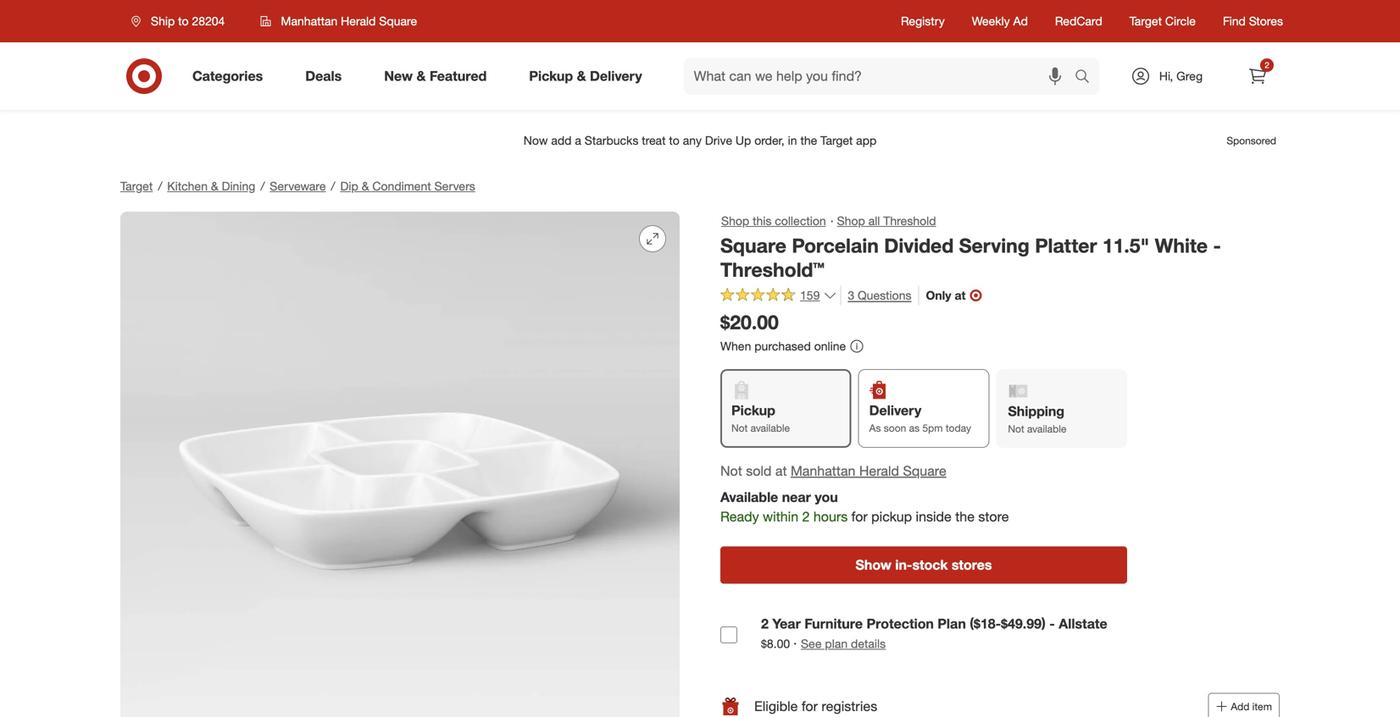Task type: describe. For each thing, give the bounding box(es) containing it.
1 vertical spatial for
[[802, 699, 818, 715]]

serveware link
[[270, 179, 326, 194]]

target circle link
[[1130, 13, 1196, 30]]

28204
[[192, 14, 225, 28]]

eligible for registries
[[754, 699, 877, 715]]

target circle
[[1130, 14, 1196, 28]]

159
[[800, 288, 820, 303]]

pickup for not
[[731, 403, 775, 419]]

add item button
[[1208, 694, 1280, 718]]

sold
[[746, 463, 772, 480]]

protection
[[867, 616, 934, 633]]

& for pickup
[[577, 68, 586, 84]]

kitchen & dining link
[[167, 179, 255, 194]]

$49.99)
[[1001, 616, 1046, 633]]

search button
[[1067, 58, 1108, 98]]

target for target circle
[[1130, 14, 1162, 28]]

servers
[[434, 179, 475, 194]]

find stores link
[[1223, 13, 1283, 30]]

serving
[[959, 234, 1030, 258]]

·
[[793, 636, 797, 652]]

1 vertical spatial at
[[775, 463, 787, 480]]

square porcelain divided serving platter 11.5" white - threshold™
[[720, 234, 1221, 282]]

soon
[[884, 422, 906, 435]]

inside
[[916, 509, 952, 525]]

pickup & delivery
[[529, 68, 642, 84]]

the
[[955, 509, 975, 525]]

not for shipping
[[1008, 423, 1024, 436]]

stores
[[952, 557, 992, 574]]

What can we help you find? suggestions appear below search field
[[684, 58, 1079, 95]]

shipping not available
[[1008, 403, 1067, 436]]

only
[[926, 288, 951, 303]]

platter
[[1035, 234, 1097, 258]]

weekly ad
[[972, 14, 1028, 28]]

ad
[[1013, 14, 1028, 28]]

threshold™
[[720, 258, 825, 282]]

1 vertical spatial manhattan
[[791, 463, 856, 480]]

purchased
[[755, 339, 811, 354]]

pickup
[[871, 509, 912, 525]]

manhattan herald square
[[281, 14, 417, 28]]

$20.00
[[720, 310, 779, 334]]

2 link
[[1239, 58, 1276, 95]]

deals
[[305, 68, 342, 84]]

available for shipping
[[1027, 423, 1067, 436]]

shop all threshold
[[837, 214, 936, 228]]

pickup & delivery link
[[515, 58, 663, 95]]

$8.00
[[761, 637, 790, 652]]

when
[[720, 339, 751, 354]]

new & featured link
[[370, 58, 508, 95]]

manhattan herald square button
[[791, 462, 947, 481]]

dip & condiment servers link
[[340, 179, 475, 194]]

plan
[[825, 637, 848, 652]]

delivery as soon as 5pm today
[[869, 403, 971, 435]]

($18-
[[970, 616, 1001, 633]]

see
[[801, 637, 822, 652]]

plan
[[938, 616, 966, 633]]

ship to 28204
[[151, 14, 225, 28]]

within
[[763, 509, 798, 525]]

ready
[[720, 509, 759, 525]]

kitchen & dining
[[167, 179, 255, 194]]

eligible
[[754, 699, 798, 715]]

this
[[753, 214, 772, 228]]

divided
[[884, 234, 954, 258]]

today
[[946, 422, 971, 435]]

not for pickup
[[731, 422, 748, 435]]

not sold at manhattan herald square
[[720, 463, 947, 480]]

registry link
[[901, 13, 945, 30]]

159 link
[[720, 286, 837, 307]]

deals link
[[291, 58, 363, 95]]

greg
[[1176, 69, 1203, 83]]

& for new
[[417, 68, 426, 84]]

for inside the available near you ready within 2 hours for pickup inside the store
[[851, 509, 868, 525]]

registry
[[901, 14, 945, 28]]

0 horizontal spatial delivery
[[590, 68, 642, 84]]

11.5"
[[1103, 234, 1149, 258]]

2 for 2
[[1265, 60, 1269, 70]]

details
[[851, 637, 886, 652]]



Task type: locate. For each thing, give the bounding box(es) containing it.
target for target link
[[120, 179, 153, 194]]

available up sold
[[751, 422, 790, 435]]

None checkbox
[[720, 627, 737, 644]]

search
[[1067, 70, 1108, 86]]

see plan details button
[[801, 636, 886, 653]]

manhattan herald square button
[[249, 6, 428, 36]]

available for pickup
[[751, 422, 790, 435]]

2 down near
[[802, 509, 810, 525]]

1 vertical spatial pickup
[[731, 403, 775, 419]]

dining
[[222, 179, 255, 194]]

square
[[379, 14, 417, 28], [720, 234, 787, 258], [903, 463, 947, 480]]

1 vertical spatial -
[[1049, 616, 1055, 633]]

available inside the shipping not available
[[1027, 423, 1067, 436]]

manhattan inside dropdown button
[[281, 14, 338, 28]]

new
[[384, 68, 413, 84]]

new & featured
[[384, 68, 487, 84]]

square down 5pm
[[903, 463, 947, 480]]

& inside pickup & delivery link
[[577, 68, 586, 84]]

- right white
[[1213, 234, 1221, 258]]

online
[[814, 339, 846, 354]]

0 horizontal spatial manhattan
[[281, 14, 338, 28]]

as
[[909, 422, 920, 435]]

& for dip
[[362, 179, 369, 194]]

- inside 2 year furniture protection plan ($18-$49.99) - allstate $8.00 · see plan details
[[1049, 616, 1055, 633]]

- inside square porcelain divided serving platter 11.5" white - threshold™
[[1213, 234, 1221, 258]]

herald up deals link
[[341, 14, 376, 28]]

square inside dropdown button
[[379, 14, 417, 28]]

condiment
[[372, 179, 431, 194]]

show
[[856, 557, 892, 574]]

advertisement element
[[107, 120, 1293, 161]]

allstate
[[1059, 616, 1107, 633]]

at right only
[[955, 288, 966, 303]]

0 horizontal spatial for
[[802, 699, 818, 715]]

target left 'circle' in the right of the page
[[1130, 14, 1162, 28]]

1 horizontal spatial pickup
[[731, 403, 775, 419]]

for right eligible
[[802, 699, 818, 715]]

2 vertical spatial square
[[903, 463, 947, 480]]

not inside "pickup not available"
[[731, 422, 748, 435]]

redcard link
[[1055, 13, 1102, 30]]

available
[[720, 489, 778, 506]]

0 vertical spatial for
[[851, 509, 868, 525]]

0 horizontal spatial square
[[379, 14, 417, 28]]

delivery inside delivery as soon as 5pm today
[[869, 403, 922, 419]]

square up new
[[379, 14, 417, 28]]

& inside new & featured link
[[417, 68, 426, 84]]

not down shipping
[[1008, 423, 1024, 436]]

in-
[[895, 557, 912, 574]]

shop for shop this collection
[[721, 214, 749, 228]]

1 horizontal spatial delivery
[[869, 403, 922, 419]]

not left sold
[[720, 463, 742, 480]]

add item
[[1231, 701, 1272, 714]]

2 left year
[[761, 616, 769, 633]]

shop this collection link
[[720, 212, 827, 231]]

kitchen
[[167, 179, 208, 194]]

ship
[[151, 14, 175, 28]]

for right hours
[[851, 509, 868, 525]]

near
[[782, 489, 811, 506]]

0 vertical spatial target
[[1130, 14, 1162, 28]]

- for white
[[1213, 234, 1221, 258]]

year
[[772, 616, 801, 633]]

show in-stock stores
[[856, 557, 992, 574]]

&
[[417, 68, 426, 84], [577, 68, 586, 84], [211, 179, 218, 194], [362, 179, 369, 194]]

available down shipping
[[1027, 423, 1067, 436]]

1 horizontal spatial target
[[1130, 14, 1162, 28]]

2 inside 2 year furniture protection plan ($18-$49.99) - allstate $8.00 · see plan details
[[761, 616, 769, 633]]

serveware
[[270, 179, 326, 194]]

target left 'kitchen'
[[120, 179, 153, 194]]

square porcelain divided serving platter 11.5" white - threshold&#8482;, 1 of 5 image
[[120, 212, 680, 718]]

1 horizontal spatial -
[[1213, 234, 1221, 258]]

not
[[731, 422, 748, 435], [1008, 423, 1024, 436], [720, 463, 742, 480]]

0 horizontal spatial 2
[[761, 616, 769, 633]]

weekly ad link
[[972, 13, 1028, 30]]

white
[[1155, 234, 1208, 258]]

3
[[848, 288, 854, 303]]

available inside "pickup not available"
[[751, 422, 790, 435]]

2 for 2 year furniture protection plan ($18-$49.99) - allstate $8.00 · see plan details
[[761, 616, 769, 633]]

1 vertical spatial herald
[[859, 463, 899, 480]]

store
[[978, 509, 1009, 525]]

5pm
[[923, 422, 943, 435]]

square down this
[[720, 234, 787, 258]]

1 shop from the left
[[721, 214, 749, 228]]

when purchased online
[[720, 339, 846, 354]]

2 vertical spatial 2
[[761, 616, 769, 633]]

questions
[[858, 288, 912, 303]]

herald up the available near you ready within 2 hours for pickup inside the store on the bottom of page
[[859, 463, 899, 480]]

1 horizontal spatial for
[[851, 509, 868, 525]]

2 inside the available near you ready within 2 hours for pickup inside the store
[[802, 509, 810, 525]]

2 down the stores
[[1265, 60, 1269, 70]]

shop left this
[[721, 214, 749, 228]]

shop for shop all threshold
[[837, 214, 865, 228]]

categories
[[192, 68, 263, 84]]

2 year furniture protection plan ($18-$49.99) - allstate $8.00 · see plan details
[[761, 616, 1107, 652]]

registries
[[822, 699, 877, 715]]

square inside square porcelain divided serving platter 11.5" white - threshold™
[[720, 234, 787, 258]]

at right sold
[[775, 463, 787, 480]]

0 vertical spatial -
[[1213, 234, 1221, 258]]

you
[[815, 489, 838, 506]]

1 vertical spatial target
[[120, 179, 153, 194]]

at
[[955, 288, 966, 303], [775, 463, 787, 480]]

shipping
[[1008, 403, 1065, 420]]

furniture
[[805, 616, 863, 633]]

as
[[869, 422, 881, 435]]

only at
[[926, 288, 966, 303]]

1 horizontal spatial manhattan
[[791, 463, 856, 480]]

hours
[[814, 509, 848, 525]]

threshold
[[883, 214, 936, 228]]

manhattan up deals
[[281, 14, 338, 28]]

weekly
[[972, 14, 1010, 28]]

available
[[751, 422, 790, 435], [1027, 423, 1067, 436]]

1 vertical spatial delivery
[[869, 403, 922, 419]]

0 horizontal spatial pickup
[[529, 68, 573, 84]]

0 vertical spatial pickup
[[529, 68, 573, 84]]

pickup for &
[[529, 68, 573, 84]]

1 vertical spatial 2
[[802, 509, 810, 525]]

0 horizontal spatial shop
[[721, 214, 749, 228]]

0 vertical spatial square
[[379, 14, 417, 28]]

0 horizontal spatial -
[[1049, 616, 1055, 633]]

stock
[[912, 557, 948, 574]]

ship to 28204 button
[[120, 6, 243, 36]]

featured
[[430, 68, 487, 84]]

- for $49.99)
[[1049, 616, 1055, 633]]

not inside the shipping not available
[[1008, 423, 1024, 436]]

herald inside dropdown button
[[341, 14, 376, 28]]

pickup not available
[[731, 403, 790, 435]]

stores
[[1249, 14, 1283, 28]]

herald
[[341, 14, 376, 28], [859, 463, 899, 480]]

& for kitchen
[[211, 179, 218, 194]]

0 horizontal spatial herald
[[341, 14, 376, 28]]

2 horizontal spatial square
[[903, 463, 947, 480]]

to
[[178, 14, 189, 28]]

target
[[1130, 14, 1162, 28], [120, 179, 153, 194]]

dip & condiment servers
[[340, 179, 475, 194]]

circle
[[1165, 14, 1196, 28]]

0 horizontal spatial at
[[775, 463, 787, 480]]

1 horizontal spatial square
[[720, 234, 787, 258]]

1 horizontal spatial shop
[[837, 214, 865, 228]]

redcard
[[1055, 14, 1102, 28]]

all
[[868, 214, 880, 228]]

shop left all
[[837, 214, 865, 228]]

0 horizontal spatial available
[[751, 422, 790, 435]]

manhattan up you
[[791, 463, 856, 480]]

item
[[1252, 701, 1272, 714]]

1 vertical spatial square
[[720, 234, 787, 258]]

1 horizontal spatial 2
[[802, 509, 810, 525]]

0 vertical spatial 2
[[1265, 60, 1269, 70]]

0 vertical spatial at
[[955, 288, 966, 303]]

add
[[1231, 701, 1250, 714]]

available near you ready within 2 hours for pickup inside the store
[[720, 489, 1009, 525]]

not up sold
[[731, 422, 748, 435]]

categories link
[[178, 58, 284, 95]]

pickup inside "pickup not available"
[[731, 403, 775, 419]]

2 shop from the left
[[837, 214, 865, 228]]

hi,
[[1159, 69, 1173, 83]]

- right $49.99)
[[1049, 616, 1055, 633]]

1 horizontal spatial available
[[1027, 423, 1067, 436]]

1 horizontal spatial herald
[[859, 463, 899, 480]]

0 vertical spatial delivery
[[590, 68, 642, 84]]

0 vertical spatial herald
[[341, 14, 376, 28]]

hi, greg
[[1159, 69, 1203, 83]]

0 vertical spatial manhattan
[[281, 14, 338, 28]]

target link
[[120, 179, 153, 194]]

2 horizontal spatial 2
[[1265, 60, 1269, 70]]

manhattan
[[281, 14, 338, 28], [791, 463, 856, 480]]

1 horizontal spatial at
[[955, 288, 966, 303]]

collection
[[775, 214, 826, 228]]

3 questions link
[[840, 286, 912, 305]]

porcelain
[[792, 234, 879, 258]]

0 horizontal spatial target
[[120, 179, 153, 194]]



Task type: vqa. For each thing, say whether or not it's contained in the screenshot.


